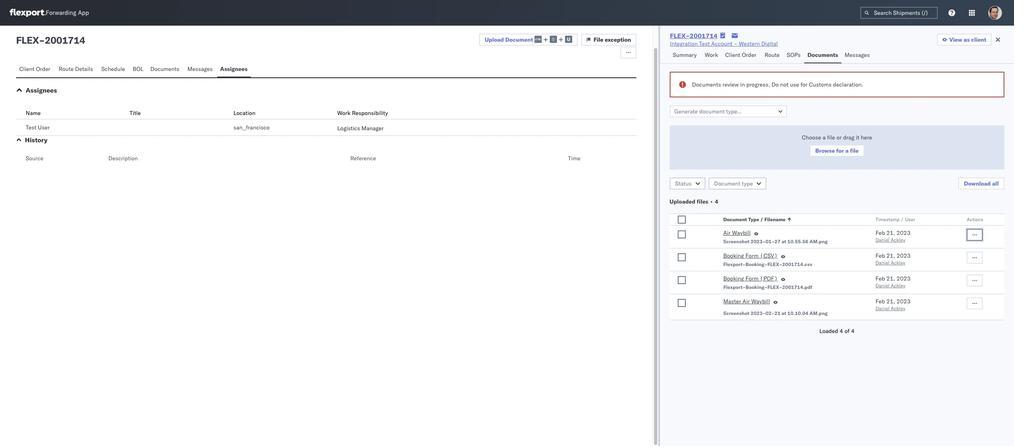 Task type: vqa. For each thing, say whether or not it's contained in the screenshot.
'Messages'
yes



Task type: locate. For each thing, give the bounding box(es) containing it.
2023- down master air waybill link
[[751, 311, 766, 317]]

2 booking- from the top
[[746, 285, 768, 291]]

1 vertical spatial flexport-
[[724, 285, 746, 291]]

21, for booking form (pdf)
[[887, 275, 896, 283]]

filename
[[765, 217, 786, 223]]

/ right type
[[761, 217, 764, 223]]

work for work
[[705, 51, 718, 59]]

form left the (csv)
[[746, 253, 759, 260]]

2023 for booking form (csv)
[[897, 253, 911, 260]]

0 horizontal spatial /
[[761, 217, 764, 223]]

3 21, from the top
[[887, 275, 896, 283]]

timestamp / user button
[[874, 215, 951, 223]]

0 horizontal spatial messages
[[187, 65, 213, 73]]

1 horizontal spatial a
[[846, 147, 849, 155]]

booking- down booking form (csv)
[[746, 262, 768, 268]]

document right upload
[[506, 36, 533, 43]]

2 ackley from the top
[[891, 260, 906, 266]]

3 daniel from the top
[[876, 283, 890, 289]]

/
[[761, 217, 764, 223], [901, 217, 904, 223]]

2001714 down 'forwarding app'
[[45, 34, 85, 46]]

a
[[823, 134, 826, 141], [846, 147, 849, 155]]

flexport- down booking form (csv)
[[724, 262, 746, 268]]

booking- down booking form (pdf)
[[746, 285, 768, 291]]

2 21, from the top
[[887, 253, 896, 260]]

0 horizontal spatial test
[[26, 124, 36, 131]]

flexport- up master
[[724, 285, 746, 291]]

- down "forwarding app" "link"
[[39, 34, 45, 46]]

4 right ∙
[[715, 198, 719, 206]]

am.png up the loaded
[[810, 311, 828, 317]]

document left type
[[715, 180, 741, 188]]

0 vertical spatial booking
[[724, 253, 744, 260]]

assignees
[[220, 65, 248, 73], [26, 86, 57, 94]]

0 vertical spatial 2023-
[[751, 239, 766, 245]]

Generate document type... text field
[[670, 106, 787, 118]]

1 21, from the top
[[887, 230, 896, 237]]

2001714 up the account
[[690, 32, 718, 40]]

ackley
[[891, 237, 906, 243], [891, 260, 906, 266], [891, 283, 906, 289], [891, 306, 906, 312]]

1 vertical spatial document
[[715, 180, 741, 188]]

client order down "flex"
[[19, 65, 50, 73]]

0 vertical spatial order
[[742, 51, 757, 59]]

0 vertical spatial user
[[38, 124, 50, 131]]

booking down air waybill link
[[724, 253, 744, 260]]

0 horizontal spatial waybill
[[732, 230, 751, 237]]

client order button down "flex"
[[16, 62, 56, 77]]

upload
[[485, 36, 504, 43]]

user right timestamp
[[906, 217, 916, 223]]

1 vertical spatial booking-
[[746, 285, 768, 291]]

1 horizontal spatial test
[[700, 40, 710, 47]]

None checkbox
[[678, 277, 686, 285]]

4 feb 21, 2023 daniel ackley from the top
[[876, 298, 911, 312]]

route for route details
[[59, 65, 74, 73]]

1 vertical spatial flex-
[[768, 262, 783, 268]]

flex- down the (csv)
[[768, 262, 783, 268]]

route down digital
[[765, 51, 780, 59]]

1 screenshot from the top
[[724, 239, 750, 245]]

feb 21, 2023 daniel ackley for booking form (pdf)
[[876, 275, 911, 289]]

1 feb 21, 2023 daniel ackley from the top
[[876, 230, 911, 243]]

for right use
[[801, 81, 808, 88]]

0 vertical spatial for
[[801, 81, 808, 88]]

1 vertical spatial client
[[19, 65, 34, 73]]

2 feb from the top
[[876, 253, 886, 260]]

screenshot for screenshot 2023-01-27 at 10.55.56 am.png
[[724, 239, 750, 245]]

file
[[828, 134, 836, 141], [851, 147, 859, 155]]

booking up master
[[724, 275, 744, 283]]

4 21, from the top
[[887, 298, 896, 306]]

title
[[130, 110, 141, 117]]

flexport-
[[724, 262, 746, 268], [724, 285, 746, 291]]

daniel for booking form (csv)
[[876, 260, 890, 266]]

booking- for (csv)
[[746, 262, 768, 268]]

2 2023- from the top
[[751, 311, 766, 317]]

am.png right 10.55.56
[[810, 239, 828, 245]]

1 at from the top
[[782, 239, 787, 245]]

2 feb 21, 2023 daniel ackley from the top
[[876, 253, 911, 266]]

flexport. image
[[10, 9, 46, 17]]

1 vertical spatial user
[[906, 217, 916, 223]]

1 vertical spatial for
[[837, 147, 845, 155]]

27
[[775, 239, 781, 245]]

1 vertical spatial form
[[746, 275, 759, 283]]

1 booking from the top
[[724, 253, 744, 260]]

documents left review
[[692, 81, 722, 88]]

1 horizontal spatial user
[[906, 217, 916, 223]]

logistics
[[337, 125, 360, 132]]

feb for air waybill
[[876, 230, 886, 237]]

0 horizontal spatial -
[[39, 34, 45, 46]]

Search Shipments (/) text field
[[861, 7, 938, 19]]

user inside button
[[906, 217, 916, 223]]

client order down the western
[[726, 51, 757, 59]]

user up history
[[38, 124, 50, 131]]

app
[[78, 9, 89, 17]]

client order button
[[722, 48, 762, 63], [16, 62, 56, 77]]

type
[[749, 217, 760, 223]]

1 vertical spatial 2023-
[[751, 311, 766, 317]]

1 horizontal spatial order
[[742, 51, 757, 59]]

booking form (csv) link
[[724, 252, 778, 262]]

2001714.pdf
[[783, 285, 813, 291]]

1 horizontal spatial messages button
[[842, 48, 875, 63]]

3 ackley from the top
[[891, 283, 906, 289]]

download all
[[965, 180, 999, 188]]

3 feb from the top
[[876, 275, 886, 283]]

4
[[715, 198, 719, 206], [840, 328, 844, 335], [852, 328, 855, 335]]

0 vertical spatial booking-
[[746, 262, 768, 268]]

a down drag
[[846, 147, 849, 155]]

0 vertical spatial route
[[765, 51, 780, 59]]

1 vertical spatial assignees button
[[26, 86, 57, 94]]

1 feb from the top
[[876, 230, 886, 237]]

1 horizontal spatial for
[[837, 147, 845, 155]]

test up history
[[26, 124, 36, 131]]

0 horizontal spatial air
[[724, 230, 731, 237]]

browse
[[816, 147, 835, 155]]

exception
[[605, 36, 631, 43]]

1 vertical spatial at
[[782, 311, 787, 317]]

1 horizontal spatial route
[[765, 51, 780, 59]]

1 vertical spatial booking
[[724, 275, 744, 283]]

feb 21, 2023 daniel ackley for booking form (csv)
[[876, 253, 911, 266]]

order down the western
[[742, 51, 757, 59]]

0 vertical spatial a
[[823, 134, 826, 141]]

1 horizontal spatial client order
[[726, 51, 757, 59]]

1 horizontal spatial 4
[[840, 328, 844, 335]]

client order button down the western
[[722, 48, 762, 63]]

1 vertical spatial am.png
[[810, 311, 828, 317]]

a inside button
[[846, 147, 849, 155]]

1 vertical spatial documents
[[150, 65, 179, 73]]

0 horizontal spatial messages button
[[184, 62, 217, 77]]

view as client button
[[937, 34, 992, 46]]

booking-
[[746, 262, 768, 268], [746, 285, 768, 291]]

2023- up booking form (csv)
[[751, 239, 766, 245]]

0 horizontal spatial for
[[801, 81, 808, 88]]

2 daniel from the top
[[876, 260, 890, 266]]

1 horizontal spatial work
[[705, 51, 718, 59]]

1 horizontal spatial file
[[851, 147, 859, 155]]

4 daniel from the top
[[876, 306, 890, 312]]

4 right of
[[852, 328, 855, 335]]

0 vertical spatial client
[[726, 51, 741, 59]]

02-
[[766, 311, 775, 317]]

work down the account
[[705, 51, 718, 59]]

master air waybill link
[[724, 298, 770, 308]]

file
[[594, 36, 604, 43]]

0 vertical spatial client order
[[726, 51, 757, 59]]

(pdf)
[[760, 275, 778, 283]]

document up air waybill
[[724, 217, 748, 223]]

1 horizontal spatial assignees
[[220, 65, 248, 73]]

booking
[[724, 253, 744, 260], [724, 275, 744, 283]]

file down it
[[851, 147, 859, 155]]

air
[[724, 230, 731, 237], [743, 298, 750, 306]]

air down document type / filename
[[724, 230, 731, 237]]

2 flexport- from the top
[[724, 285, 746, 291]]

a right "choose" on the right top of the page
[[823, 134, 826, 141]]

2001714
[[690, 32, 718, 40], [45, 34, 85, 46]]

work up logistics
[[337, 110, 351, 117]]

am.png for screenshot 2023-02-21 at 10.10.04 am.png
[[810, 311, 828, 317]]

0 vertical spatial at
[[782, 239, 787, 245]]

messages button
[[842, 48, 875, 63], [184, 62, 217, 77]]

0 horizontal spatial client order
[[19, 65, 50, 73]]

1 am.png from the top
[[810, 239, 828, 245]]

2 form from the top
[[746, 275, 759, 283]]

document
[[506, 36, 533, 43], [715, 180, 741, 188], [724, 217, 748, 223]]

booking inside booking form (pdf) link
[[724, 275, 744, 283]]

for down or
[[837, 147, 845, 155]]

2 screenshot from the top
[[724, 311, 750, 317]]

2 at from the top
[[782, 311, 787, 317]]

1 2023- from the top
[[751, 239, 766, 245]]

- inside integration test account - western digital link
[[734, 40, 738, 47]]

None checkbox
[[678, 216, 686, 224], [678, 231, 686, 239], [678, 254, 686, 262], [678, 300, 686, 308], [678, 216, 686, 224], [678, 231, 686, 239], [678, 254, 686, 262], [678, 300, 686, 308]]

2 booking from the top
[[724, 275, 744, 283]]

form
[[746, 253, 759, 260], [746, 275, 759, 283]]

1 daniel from the top
[[876, 237, 890, 243]]

0 vertical spatial waybill
[[732, 230, 751, 237]]

daniel
[[876, 237, 890, 243], [876, 260, 890, 266], [876, 283, 890, 289], [876, 306, 890, 312]]

screenshot 2023-02-21 at 10.10.04 am.png
[[724, 311, 828, 317]]

3 2023 from the top
[[897, 275, 911, 283]]

0 vertical spatial work
[[705, 51, 718, 59]]

name
[[26, 110, 41, 117]]

/ right timestamp
[[901, 217, 904, 223]]

document type button
[[709, 178, 767, 190]]

route left details at the top left
[[59, 65, 74, 73]]

loaded
[[820, 328, 839, 335]]

status button
[[670, 178, 706, 190]]

1 vertical spatial work
[[337, 110, 351, 117]]

at for 10.55.56
[[782, 239, 787, 245]]

file inside button
[[851, 147, 859, 155]]

client order
[[726, 51, 757, 59], [19, 65, 50, 73]]

feb
[[876, 230, 886, 237], [876, 253, 886, 260], [876, 275, 886, 283], [876, 298, 886, 306]]

1 horizontal spatial client
[[726, 51, 741, 59]]

-
[[39, 34, 45, 46], [734, 40, 738, 47]]

2 horizontal spatial 4
[[852, 328, 855, 335]]

1 booking- from the top
[[746, 262, 768, 268]]

1 vertical spatial file
[[851, 147, 859, 155]]

screenshot down master
[[724, 311, 750, 317]]

history
[[25, 136, 47, 144]]

booking- for (pdf)
[[746, 285, 768, 291]]

documents button right bol at the left top of the page
[[147, 62, 184, 77]]

browse for a file button
[[810, 145, 865, 157]]

0 vertical spatial assignees
[[220, 65, 248, 73]]

0 vertical spatial document
[[506, 36, 533, 43]]

1 vertical spatial air
[[743, 298, 750, 306]]

screenshot down air waybill
[[724, 239, 750, 245]]

0 horizontal spatial assignees button
[[26, 86, 57, 94]]

documents right the sops button
[[808, 51, 839, 59]]

form left (pdf)
[[746, 275, 759, 283]]

client
[[726, 51, 741, 59], [19, 65, 34, 73]]

0 horizontal spatial order
[[36, 65, 50, 73]]

form for (pdf)
[[746, 275, 759, 283]]

am.png for screenshot 2023-01-27 at 10.55.56 am.png
[[810, 239, 828, 245]]

1 vertical spatial assignees
[[26, 86, 57, 94]]

at right 21
[[782, 311, 787, 317]]

client for left client order button
[[19, 65, 34, 73]]

0 horizontal spatial file
[[828, 134, 836, 141]]

documents button
[[805, 48, 842, 63], [147, 62, 184, 77]]

1 flexport- from the top
[[724, 262, 746, 268]]

ackley for air waybill
[[891, 237, 906, 243]]

order down the flex - 2001714
[[36, 65, 50, 73]]

2 2023 from the top
[[897, 253, 911, 260]]

documents right bol button
[[150, 65, 179, 73]]

0 vertical spatial flexport-
[[724, 262, 746, 268]]

flexport- for booking form (csv)
[[724, 262, 746, 268]]

waybill down type
[[732, 230, 751, 237]]

1 horizontal spatial /
[[901, 217, 904, 223]]

2 vertical spatial document
[[724, 217, 748, 223]]

0 horizontal spatial client
[[19, 65, 34, 73]]

0 horizontal spatial a
[[823, 134, 826, 141]]

1 vertical spatial a
[[846, 147, 849, 155]]

4 2023 from the top
[[897, 298, 911, 306]]

document type / filename
[[724, 217, 786, 223]]

0 horizontal spatial route
[[59, 65, 74, 73]]

21
[[775, 311, 781, 317]]

10.10.04
[[788, 311, 809, 317]]

1 horizontal spatial waybill
[[752, 298, 770, 306]]

flex- up integration
[[670, 32, 690, 40]]

booking for booking form (pdf)
[[724, 275, 744, 283]]

4 left of
[[840, 328, 844, 335]]

1 vertical spatial screenshot
[[724, 311, 750, 317]]

0 vertical spatial air
[[724, 230, 731, 237]]

- left the western
[[734, 40, 738, 47]]

0 vertical spatial file
[[828, 134, 836, 141]]

documents button right sops on the top right
[[805, 48, 842, 63]]

1 horizontal spatial -
[[734, 40, 738, 47]]

client down integration test account - western digital
[[726, 51, 741, 59]]

0 horizontal spatial work
[[337, 110, 351, 117]]

21,
[[887, 230, 896, 237], [887, 253, 896, 260], [887, 275, 896, 283], [887, 298, 896, 306]]

file left or
[[828, 134, 836, 141]]

route
[[765, 51, 780, 59], [59, 65, 74, 73]]

feb for booking form (csv)
[[876, 253, 886, 260]]

air waybill
[[724, 230, 751, 237]]

test down flex-2001714 on the right top of the page
[[700, 40, 710, 47]]

san_francisco
[[234, 124, 270, 131]]

1 horizontal spatial documents
[[692, 81, 722, 88]]

1 2023 from the top
[[897, 230, 911, 237]]

route details button
[[56, 62, 98, 77]]

at right 27
[[782, 239, 787, 245]]

3 feb 21, 2023 daniel ackley from the top
[[876, 275, 911, 289]]

booking inside booking form (csv) link
[[724, 253, 744, 260]]

client down "flex"
[[19, 65, 34, 73]]

digital
[[762, 40, 778, 47]]

client order for right client order button
[[726, 51, 757, 59]]

1 vertical spatial waybill
[[752, 298, 770, 306]]

air right master
[[743, 298, 750, 306]]

sops button
[[784, 48, 805, 63]]

1 ackley from the top
[[891, 237, 906, 243]]

feb 21, 2023 daniel ackley for air waybill
[[876, 230, 911, 243]]

0 vertical spatial assignees button
[[217, 62, 251, 77]]

2 vertical spatial flex-
[[768, 285, 783, 291]]

1 form from the top
[[746, 253, 759, 260]]

work inside button
[[705, 51, 718, 59]]

assignees button
[[217, 62, 251, 77], [26, 86, 57, 94]]

4 for ∙
[[715, 198, 719, 206]]

forwarding app
[[46, 9, 89, 17]]

client
[[972, 36, 987, 43]]

choose a file or drag it here
[[802, 134, 873, 141]]

2023 for booking form (pdf)
[[897, 275, 911, 283]]

2 am.png from the top
[[810, 311, 828, 317]]

1 horizontal spatial air
[[743, 298, 750, 306]]

at
[[782, 239, 787, 245], [782, 311, 787, 317]]

1 vertical spatial order
[[36, 65, 50, 73]]

0 vertical spatial screenshot
[[724, 239, 750, 245]]

progress.
[[747, 81, 771, 88]]

work for work responsibility
[[337, 110, 351, 117]]

browse for a file
[[816, 147, 859, 155]]

flex- down (pdf)
[[768, 285, 783, 291]]

0 horizontal spatial 4
[[715, 198, 719, 206]]

1 vertical spatial client order
[[19, 65, 50, 73]]

0 vertical spatial form
[[746, 253, 759, 260]]

flex- for booking form (pdf)
[[768, 285, 783, 291]]

0 horizontal spatial documents button
[[147, 62, 184, 77]]

1 vertical spatial route
[[59, 65, 74, 73]]

work
[[705, 51, 718, 59], [337, 110, 351, 117]]

test
[[700, 40, 710, 47], [26, 124, 36, 131]]

waybill up 02-
[[752, 298, 770, 306]]



Task type: describe. For each thing, give the bounding box(es) containing it.
use
[[791, 81, 800, 88]]

flex
[[16, 34, 39, 46]]

4 ackley from the top
[[891, 306, 906, 312]]

booking for booking form (csv)
[[724, 253, 744, 260]]

air inside master air waybill link
[[743, 298, 750, 306]]

description
[[108, 155, 138, 162]]

download
[[965, 180, 991, 188]]

0 horizontal spatial client order button
[[16, 62, 56, 77]]

declaration.
[[834, 81, 864, 88]]

0 horizontal spatial documents
[[150, 65, 179, 73]]

location
[[234, 110, 256, 117]]

drag
[[844, 134, 855, 141]]

view as client
[[950, 36, 987, 43]]

integration test account - western digital
[[670, 40, 778, 47]]

view
[[950, 36, 963, 43]]

∙
[[710, 198, 714, 206]]

4 for of
[[852, 328, 855, 335]]

western
[[739, 40, 760, 47]]

for inside button
[[837, 147, 845, 155]]

uploaded
[[670, 198, 696, 206]]

ackley for booking form (csv)
[[891, 260, 906, 266]]

order for right client order button
[[742, 51, 757, 59]]

status
[[676, 180, 692, 188]]

2 / from the left
[[901, 217, 904, 223]]

all
[[993, 180, 999, 188]]

client for right client order button
[[726, 51, 741, 59]]

feb for booking form (pdf)
[[876, 275, 886, 283]]

document for document type
[[715, 180, 741, 188]]

screenshot for screenshot 2023-02-21 at 10.10.04 am.png
[[724, 311, 750, 317]]

schedule
[[101, 65, 125, 73]]

01-
[[766, 239, 775, 245]]

at for 10.10.04
[[782, 311, 787, 317]]

integration
[[670, 40, 698, 47]]

2023 for air waybill
[[897, 230, 911, 237]]

0 horizontal spatial user
[[38, 124, 50, 131]]

0 horizontal spatial 2001714
[[45, 34, 85, 46]]

1 horizontal spatial client order button
[[722, 48, 762, 63]]

it
[[856, 134, 860, 141]]

form for (csv)
[[746, 253, 759, 260]]

forwarding app link
[[10, 9, 89, 17]]

booking form (csv)
[[724, 253, 778, 260]]

logistics manager
[[337, 125, 384, 132]]

work button
[[702, 48, 722, 63]]

choose
[[802, 134, 822, 141]]

document type / filename button
[[722, 215, 860, 223]]

customs
[[810, 81, 832, 88]]

0 vertical spatial flex-
[[670, 32, 690, 40]]

21, for air waybill
[[887, 230, 896, 237]]

upload document
[[485, 36, 533, 43]]

screenshot 2023-01-27 at 10.55.56 am.png
[[724, 239, 828, 245]]

daniel for air waybill
[[876, 237, 890, 243]]

0 vertical spatial test
[[700, 40, 710, 47]]

(csv)
[[760, 253, 778, 260]]

documents review in progress. do not use for customs declaration.
[[692, 81, 864, 88]]

download all button
[[959, 178, 1005, 190]]

flex- for booking form (csv)
[[768, 262, 783, 268]]

21, for booking form (csv)
[[887, 253, 896, 260]]

responsibility
[[352, 110, 388, 117]]

manager
[[362, 125, 384, 132]]

10.55.56
[[788, 239, 809, 245]]

test user
[[26, 124, 50, 131]]

bol button
[[130, 62, 147, 77]]

air inside air waybill link
[[724, 230, 731, 237]]

flexport- for booking form (pdf)
[[724, 285, 746, 291]]

here
[[861, 134, 873, 141]]

document type
[[715, 180, 753, 188]]

2001714.csv
[[783, 262, 813, 268]]

assignees inside button
[[220, 65, 248, 73]]

uploaded files ∙ 4
[[670, 198, 719, 206]]

route details
[[59, 65, 93, 73]]

0 horizontal spatial assignees
[[26, 86, 57, 94]]

files
[[697, 198, 709, 206]]

flex-2001714 link
[[670, 32, 718, 40]]

forwarding
[[46, 9, 76, 17]]

1 horizontal spatial assignees button
[[217, 62, 251, 77]]

integration test account - western digital link
[[670, 40, 778, 48]]

ackley for booking form (pdf)
[[891, 283, 906, 289]]

work responsibility
[[337, 110, 388, 117]]

daniel for booking form (pdf)
[[876, 283, 890, 289]]

source
[[26, 155, 43, 162]]

1 horizontal spatial 2001714
[[690, 32, 718, 40]]

1 vertical spatial messages
[[187, 65, 213, 73]]

order for left client order button
[[36, 65, 50, 73]]

4 feb from the top
[[876, 298, 886, 306]]

not
[[781, 81, 789, 88]]

account
[[712, 40, 733, 47]]

2023- for 02-
[[751, 311, 766, 317]]

timestamp / user
[[876, 217, 916, 223]]

booking form (pdf)
[[724, 275, 778, 283]]

master air waybill
[[724, 298, 770, 306]]

sops
[[787, 51, 801, 59]]

timestamp
[[876, 217, 900, 223]]

2 vertical spatial documents
[[692, 81, 722, 88]]

2023- for 01-
[[751, 239, 766, 245]]

loaded 4 of 4
[[820, 328, 855, 335]]

flexport-booking-flex-2001714.pdf
[[724, 285, 813, 291]]

in
[[741, 81, 745, 88]]

flex - 2001714
[[16, 34, 85, 46]]

upload document button
[[479, 34, 578, 46]]

bol
[[133, 65, 144, 73]]

route for route
[[765, 51, 780, 59]]

document for document type / filename
[[724, 217, 748, 223]]

1 horizontal spatial messages
[[845, 51, 870, 59]]

summary
[[673, 51, 697, 59]]

0 vertical spatial documents
[[808, 51, 839, 59]]

of
[[845, 328, 850, 335]]

booking form (pdf) link
[[724, 275, 778, 285]]

review
[[723, 81, 739, 88]]

flex-2001714
[[670, 32, 718, 40]]

actions
[[967, 217, 984, 223]]

as
[[964, 36, 970, 43]]

1 horizontal spatial documents button
[[805, 48, 842, 63]]

file exception
[[594, 36, 631, 43]]

1 / from the left
[[761, 217, 764, 223]]

1 vertical spatial test
[[26, 124, 36, 131]]

client order for left client order button
[[19, 65, 50, 73]]

type
[[742, 180, 753, 188]]

details
[[75, 65, 93, 73]]

history button
[[25, 136, 47, 144]]

summary button
[[670, 48, 702, 63]]



